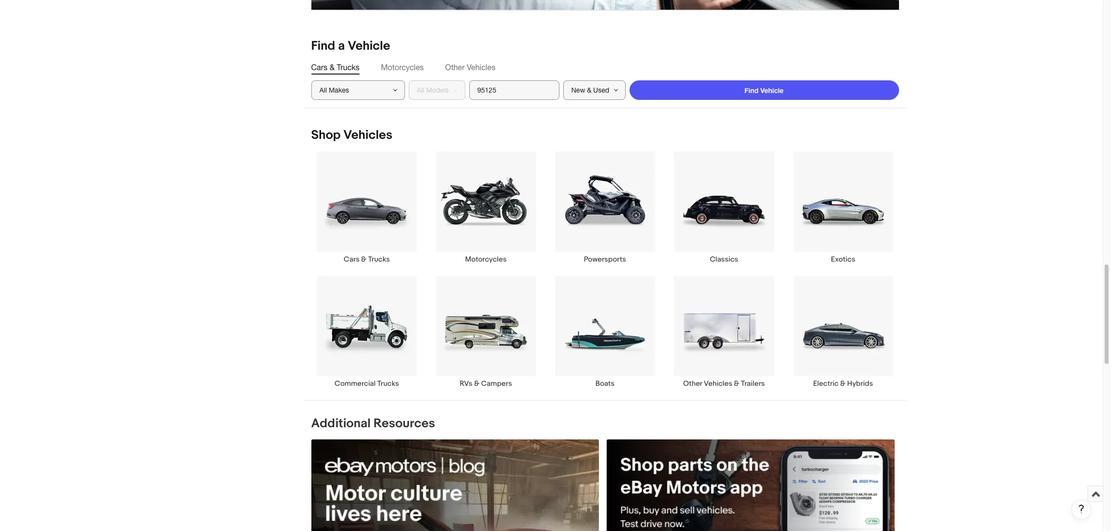 Task type: describe. For each thing, give the bounding box(es) containing it.
motorcycles for motorcycles 'link'
[[465, 255, 507, 264]]

ZIP Code (Required) text field
[[469, 81, 559, 100]]

vehicle inside button
[[761, 86, 784, 94]]

cars & trucks link
[[307, 151, 426, 264]]

electric & hybrids
[[814, 379, 873, 388]]

cars & trucks inside tab list
[[311, 63, 360, 72]]

1 vertical spatial cars & trucks
[[344, 255, 390, 264]]

vehicles for other vehicles
[[467, 63, 496, 72]]

hybrids
[[847, 379, 873, 388]]

rvs & campers link
[[426, 276, 546, 388]]

& for cars & trucks link
[[361, 255, 367, 264]]

other for other vehicles & trailers
[[683, 379, 702, 388]]

electric & hybrids link
[[784, 276, 903, 388]]

shop
[[311, 128, 341, 143]]

help, opens dialogs image
[[1077, 505, 1087, 514]]

additional
[[311, 416, 371, 431]]

motorcycles link
[[426, 151, 546, 264]]

boost your ride with top tech image
[[311, 0, 899, 10]]

& for electric & hybrids link
[[841, 379, 846, 388]]

trailers
[[741, 379, 765, 388]]

find a vehicle
[[311, 39, 390, 54]]

trucks inside tab list
[[337, 63, 360, 72]]

& for rvs & campers "link"
[[474, 379, 480, 388]]

find vehicle
[[745, 86, 784, 94]]

classics
[[710, 255, 738, 264]]

commercial
[[335, 379, 376, 388]]

boats link
[[546, 276, 665, 388]]

other vehicles & trailers link
[[665, 276, 784, 388]]

exotics link
[[784, 151, 903, 264]]

commercial trucks link
[[307, 276, 426, 388]]

electric
[[814, 379, 839, 388]]

campers
[[481, 379, 512, 388]]



Task type: locate. For each thing, give the bounding box(es) containing it.
0 horizontal spatial vehicle
[[348, 39, 390, 54]]

1 vertical spatial other
[[683, 379, 702, 388]]

None text field
[[311, 0, 899, 10]]

other inside tab list
[[445, 63, 465, 72]]

2 none text field from the left
[[607, 440, 895, 531]]

other for other vehicles
[[445, 63, 465, 72]]

2 horizontal spatial vehicles
[[704, 379, 733, 388]]

ebay motors app image
[[607, 440, 895, 531]]

0 vertical spatial trucks
[[337, 63, 360, 72]]

exotics
[[831, 255, 856, 264]]

1 horizontal spatial other
[[683, 379, 702, 388]]

powersports link
[[546, 151, 665, 264]]

powersports
[[584, 255, 626, 264]]

0 vertical spatial cars
[[311, 63, 328, 72]]

0 horizontal spatial vehicles
[[344, 128, 393, 143]]

1 horizontal spatial cars
[[344, 255, 360, 264]]

find for find vehicle
[[745, 86, 759, 94]]

1 vertical spatial find
[[745, 86, 759, 94]]

0 horizontal spatial find
[[311, 39, 335, 54]]

additional resources
[[311, 416, 435, 431]]

cars & trucks
[[311, 63, 360, 72], [344, 255, 390, 264]]

other vehicles
[[445, 63, 496, 72]]

0 horizontal spatial motorcycles
[[381, 63, 424, 72]]

motorcycles inside 'link'
[[465, 255, 507, 264]]

shop vehicles
[[311, 128, 393, 143]]

None text field
[[311, 440, 599, 531], [607, 440, 895, 531]]

0 vertical spatial find
[[311, 39, 335, 54]]

none text field ebay motors app
[[607, 440, 895, 531]]

other
[[445, 63, 465, 72], [683, 379, 702, 388]]

tab list containing cars & trucks
[[311, 62, 899, 73]]

motorcycles for tab list containing cars & trucks
[[381, 63, 424, 72]]

other vehicles & trailers
[[683, 379, 765, 388]]

vehicle
[[348, 39, 390, 54], [761, 86, 784, 94]]

0 horizontal spatial cars
[[311, 63, 328, 72]]

1 vertical spatial vehicle
[[761, 86, 784, 94]]

1 horizontal spatial vehicle
[[761, 86, 784, 94]]

1 vertical spatial vehicles
[[344, 128, 393, 143]]

2 vertical spatial vehicles
[[704, 379, 733, 388]]

rvs & campers
[[460, 379, 512, 388]]

vehicles right the shop
[[344, 128, 393, 143]]

1 none text field from the left
[[311, 440, 599, 531]]

1 horizontal spatial find
[[745, 86, 759, 94]]

vehicles for shop vehicles
[[344, 128, 393, 143]]

0 vertical spatial vehicle
[[348, 39, 390, 54]]

0 vertical spatial vehicles
[[467, 63, 496, 72]]

classics link
[[665, 151, 784, 264]]

tab list
[[311, 62, 899, 73]]

1 vertical spatial motorcycles
[[465, 255, 507, 264]]

cars
[[311, 63, 328, 72], [344, 255, 360, 264]]

motorcycles inside tab list
[[381, 63, 424, 72]]

1 vertical spatial trucks
[[368, 255, 390, 264]]

commercial trucks
[[335, 379, 399, 388]]

vehicles
[[467, 63, 496, 72], [344, 128, 393, 143], [704, 379, 733, 388]]

trucks
[[337, 63, 360, 72], [368, 255, 390, 264], [377, 379, 399, 388]]

0 horizontal spatial other
[[445, 63, 465, 72]]

check out the ebay motors blog image
[[311, 440, 599, 531]]

1 vertical spatial cars
[[344, 255, 360, 264]]

none text field check out the ebay motors blog
[[311, 440, 599, 531]]

& inside tab list
[[330, 63, 335, 72]]

vehicles up zip code (required) text field
[[467, 63, 496, 72]]

vehicles for other vehicles & trailers
[[704, 379, 733, 388]]

resources
[[374, 416, 435, 431]]

a
[[338, 39, 345, 54]]

find for find a vehicle
[[311, 39, 335, 54]]

find vehicle button
[[630, 81, 899, 100]]

vehicles left trailers
[[704, 379, 733, 388]]

find
[[311, 39, 335, 54], [745, 86, 759, 94]]

&
[[330, 63, 335, 72], [361, 255, 367, 264], [474, 379, 480, 388], [734, 379, 740, 388], [841, 379, 846, 388]]

vehicles inside tab list
[[467, 63, 496, 72]]

1 horizontal spatial none text field
[[607, 440, 895, 531]]

0 vertical spatial other
[[445, 63, 465, 72]]

2 vertical spatial trucks
[[377, 379, 399, 388]]

rvs
[[460, 379, 473, 388]]

0 vertical spatial cars & trucks
[[311, 63, 360, 72]]

motorcycles
[[381, 63, 424, 72], [465, 255, 507, 264]]

boats
[[596, 379, 615, 388]]

find inside button
[[745, 86, 759, 94]]

1 horizontal spatial vehicles
[[467, 63, 496, 72]]

& inside "link"
[[474, 379, 480, 388]]

0 horizontal spatial none text field
[[311, 440, 599, 531]]

1 horizontal spatial motorcycles
[[465, 255, 507, 264]]

0 vertical spatial motorcycles
[[381, 63, 424, 72]]



Task type: vqa. For each thing, say whether or not it's contained in the screenshot.
Shop by category dropdown button
no



